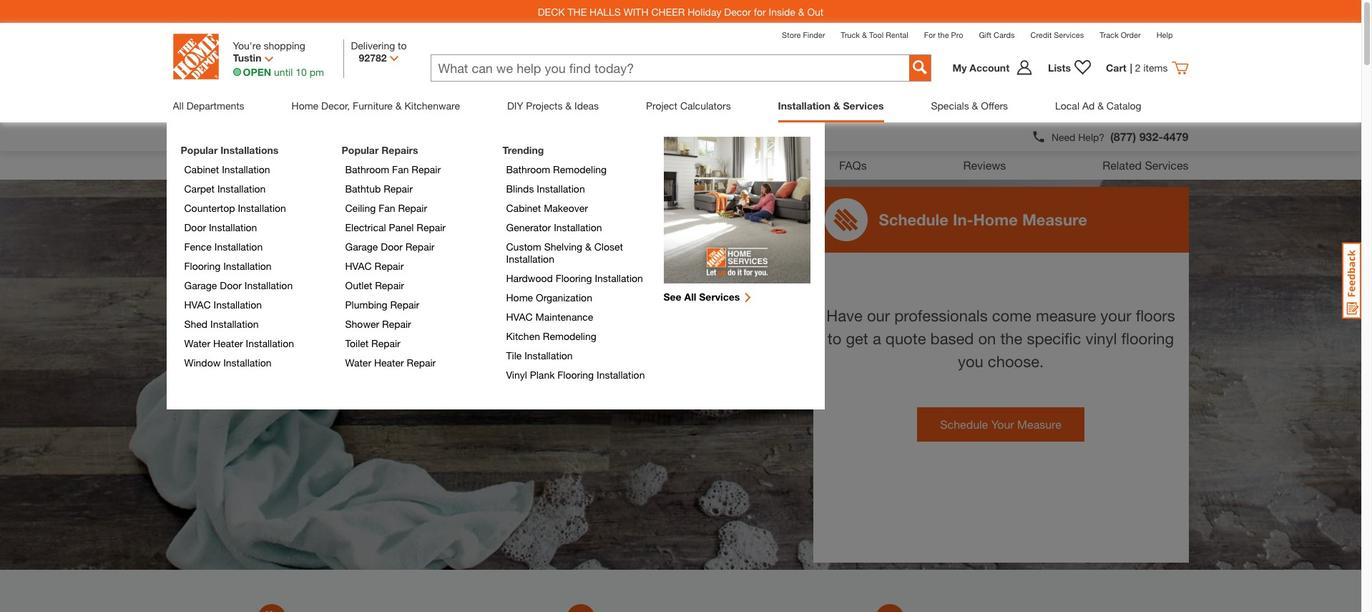Task type: locate. For each thing, give the bounding box(es) containing it.
1 horizontal spatial to
[[828, 329, 842, 348]]

0 vertical spatial to
[[398, 39, 407, 52]]

1 vertical spatial the
[[1001, 329, 1023, 348]]

0 vertical spatial fan
[[392, 163, 409, 175]]

installation up "hvac installation" link
[[173, 244, 399, 295]]

1 horizontal spatial door
[[220, 279, 242, 291]]

remodeling
[[553, 163, 607, 175], [543, 330, 597, 342]]

cabinet inside trending bathroom remodeling blinds installation cabinet makeover generator installation custom shelving & closet installation hardwood flooring installation home organization hvac maintenance kitchen remodeling tile installation vinyl plank flooring installation
[[506, 202, 541, 214]]

0 vertical spatial water
[[184, 337, 211, 349]]

schedule left your
[[941, 417, 989, 431]]

1 vertical spatial vinyl
[[506, 369, 527, 381]]

1 vertical spatial measure
[[1018, 417, 1062, 431]]

plank down how
[[281, 193, 396, 243]]

door up fence
[[184, 221, 206, 233]]

account
[[970, 62, 1010, 74]]

0 horizontal spatial plank
[[281, 193, 396, 243]]

& right the furniture
[[396, 100, 402, 112]]

order
[[1122, 30, 1142, 39]]

bathtub repair link
[[345, 183, 446, 195]]

home inside trending bathroom remodeling blinds installation cabinet makeover generator installation custom shelving & closet installation hardwood flooring installation home organization hvac maintenance kitchen remodeling tile installation vinyl plank flooring installation
[[506, 291, 533, 304]]

installation inside vinyl plank flooring installation
[[173, 244, 399, 295]]

local ad & catalog link
[[1056, 89, 1142, 122]]

0 vertical spatial all
[[173, 100, 184, 112]]

for
[[925, 30, 936, 39]]

home down reviews in the top right of the page
[[974, 210, 1018, 229]]

all
[[173, 100, 184, 112], [685, 291, 697, 303]]

my
[[953, 62, 967, 74]]

repairs
[[382, 144, 418, 156]]

delivering
[[351, 39, 395, 52]]

1 vertical spatial home
[[974, 210, 1018, 229]]

to left get
[[828, 329, 842, 348]]

garage door repair link
[[345, 241, 446, 253]]

0 horizontal spatial hvac
[[184, 299, 211, 311]]

pro
[[952, 30, 964, 39]]

all right see
[[685, 291, 697, 303]]

1 vertical spatial plank
[[530, 369, 555, 381]]

ceiling
[[345, 202, 376, 214]]

1 horizontal spatial all
[[685, 291, 697, 303]]

you're
[[233, 39, 261, 52]]

flooring down fence
[[184, 260, 221, 272]]

to right delivering
[[398, 39, 407, 52]]

need
[[1052, 131, 1076, 143]]

truck & tool rental
[[841, 30, 909, 39]]

hvac inside popular repairs bathroom fan repair bathtub repair ceiling fan repair electrical panel repair garage door repair hvac repair outlet repair plumbing repair shower repair toilet repair water heater repair
[[345, 260, 372, 272]]

trending
[[503, 144, 544, 156], [496, 158, 540, 172]]

1 vertical spatial schedule
[[941, 417, 989, 431]]

the
[[939, 30, 950, 39], [1001, 329, 1023, 348]]

schedule inside button
[[941, 417, 989, 431]]

vinyl plank flooring installation link
[[506, 369, 646, 381]]

1 horizontal spatial hvac
[[345, 260, 372, 272]]

1 vertical spatial offers
[[712, 158, 743, 172]]

services up faqs
[[844, 100, 884, 112]]

installation up makeover
[[537, 183, 585, 195]]

works
[[367, 158, 399, 172]]

bathroom inside popular repairs bathroom fan repair bathtub repair ceiling fan repair electrical panel repair garage door repair hvac repair outlet repair plumbing repair shower repair toilet repair water heater repair
[[345, 163, 390, 175]]

the down come
[[1001, 329, 1023, 348]]

carpet installation link
[[184, 183, 294, 195]]

floors
[[1137, 306, 1176, 325]]

all left departments
[[173, 100, 184, 112]]

toilet repair link
[[345, 337, 446, 349]]

current
[[671, 158, 709, 172]]

repair down panel
[[406, 241, 435, 253]]

& up faqs
[[834, 100, 841, 112]]

ceiling fan repair link
[[345, 202, 446, 214]]

home decor, furniture & kitchenware
[[292, 100, 460, 112]]

shed
[[184, 318, 208, 330]]

services right credit at right top
[[1055, 30, 1085, 39]]

home down hardwood
[[506, 291, 533, 304]]

open until 10 pm
[[243, 66, 324, 78]]

1 horizontal spatial water
[[345, 356, 372, 369]]

2 bathroom from the left
[[506, 163, 551, 175]]

current offers
[[671, 158, 743, 172]]

lists link
[[1042, 59, 1100, 76]]

furniture
[[353, 100, 393, 112]]

0 horizontal spatial to
[[398, 39, 407, 52]]

0 vertical spatial garage
[[345, 241, 378, 253]]

installation down "closet"
[[595, 272, 643, 284]]

kitchenware
[[405, 100, 460, 112]]

project calculators link
[[646, 89, 731, 122]]

1 vertical spatial to
[[828, 329, 842, 348]]

1 horizontal spatial plank
[[530, 369, 555, 381]]

door inside popular repairs bathroom fan repair bathtub repair ceiling fan repair electrical panel repair garage door repair hvac repair outlet repair plumbing repair shower repair toilet repair water heater repair
[[381, 241, 403, 253]]

hvac inside trending bathroom remodeling blinds installation cabinet makeover generator installation custom shelving & closet installation hardwood flooring installation home organization hvac maintenance kitchen remodeling tile installation vinyl plank flooring installation
[[506, 311, 533, 323]]

0 vertical spatial trending
[[503, 144, 544, 156]]

repair right panel
[[417, 221, 446, 233]]

0 horizontal spatial heater
[[213, 337, 243, 349]]

heater up window installation link
[[213, 337, 243, 349]]

home left the decor,
[[292, 100, 319, 112]]

repair down the plumbing repair 'link'
[[382, 318, 411, 330]]

1 horizontal spatial popular
[[342, 144, 379, 156]]

1 vertical spatial trending
[[496, 158, 540, 172]]

1 horizontal spatial the
[[1001, 329, 1023, 348]]

popular for popular repairs bathroom fan repair bathtub repair ceiling fan repair electrical panel repair garage door repair hvac repair outlet repair plumbing repair shower repair toilet repair water heater repair
[[342, 144, 379, 156]]

services down 4479
[[1146, 158, 1189, 172]]

1 horizontal spatial garage
[[345, 241, 378, 253]]

bathroom remodeling link
[[506, 163, 646, 175]]

2 horizontal spatial door
[[381, 241, 403, 253]]

schedule your measure button
[[918, 407, 1085, 442]]

0 vertical spatial cabinet
[[184, 163, 219, 175]]

installation down installations
[[222, 163, 270, 175]]

home organization link
[[506, 291, 646, 304]]

bathroom up the bathtub
[[345, 163, 390, 175]]

0 vertical spatial the
[[939, 30, 950, 39]]

0 vertical spatial home
[[292, 100, 319, 112]]

offers down my account link
[[982, 100, 1009, 112]]

vinyl inside trending bathroom remodeling blinds installation cabinet makeover generator installation custom shelving & closet installation hardwood flooring installation home organization hvac maintenance kitchen remodeling tile installation vinyl plank flooring installation
[[506, 369, 527, 381]]

0 horizontal spatial vinyl
[[173, 193, 269, 243]]

services
[[1055, 30, 1085, 39], [844, 100, 884, 112], [1146, 158, 1189, 172], [700, 291, 740, 303]]

heater
[[213, 337, 243, 349], [374, 356, 404, 369]]

0 vertical spatial plank
[[281, 193, 396, 243]]

& left "closet"
[[586, 241, 592, 253]]

see all services
[[664, 291, 743, 303]]

water down shed
[[184, 337, 211, 349]]

specials & offers
[[932, 100, 1009, 112]]

1 horizontal spatial home
[[506, 291, 533, 304]]

1 vertical spatial cabinet
[[506, 202, 541, 214]]

water
[[184, 337, 211, 349], [345, 356, 372, 369]]

offers right current on the top of the page
[[712, 158, 743, 172]]

your
[[1101, 306, 1132, 325]]

0 vertical spatial vinyl
[[173, 193, 269, 243]]

1 vertical spatial remodeling
[[543, 330, 597, 342]]

1 vertical spatial water
[[345, 356, 372, 369]]

reviews
[[964, 158, 1007, 172]]

2
[[1136, 62, 1141, 74]]

0 horizontal spatial water
[[184, 337, 211, 349]]

2 horizontal spatial hvac
[[506, 311, 533, 323]]

toilet
[[345, 337, 369, 349]]

installation up window installation link
[[246, 337, 294, 349]]

door installation link
[[184, 221, 294, 233]]

flooring inside popular installations cabinet installation carpet installation countertop installation door installation fence installation flooring installation garage door installation hvac installation shed installation water heater installation window installation
[[184, 260, 221, 272]]

flooring down trending styles
[[407, 193, 576, 243]]

it
[[358, 158, 364, 172]]

hvac up shed
[[184, 299, 211, 311]]

carpet
[[184, 183, 215, 195]]

1 vertical spatial heater
[[374, 356, 404, 369]]

cabinet up carpet
[[184, 163, 219, 175]]

remodeling up blinds installation link
[[553, 163, 607, 175]]

vinyl
[[173, 193, 269, 243], [506, 369, 527, 381]]

help?
[[1079, 131, 1105, 143]]

bathroom up "blinds"
[[506, 163, 551, 175]]

1 bathroom from the left
[[345, 163, 390, 175]]

0 horizontal spatial the
[[939, 30, 950, 39]]

hvac up 'outlet'
[[345, 260, 372, 272]]

& left the tool
[[863, 30, 868, 39]]

measure
[[1023, 210, 1088, 229], [1018, 417, 1062, 431]]

window
[[184, 356, 221, 369]]

0 horizontal spatial home
[[292, 100, 319, 112]]

rental
[[886, 30, 909, 39]]

None text field
[[431, 55, 909, 81], [431, 55, 909, 81], [431, 55, 909, 81], [431, 55, 909, 81]]

repair up the plumbing repair 'link'
[[375, 279, 404, 291]]

remodeling down maintenance
[[543, 330, 597, 342]]

home decor, furniture & kitchenware link
[[292, 89, 460, 122]]

project
[[646, 100, 678, 112]]

0 vertical spatial door
[[184, 221, 206, 233]]

1 horizontal spatial offers
[[982, 100, 1009, 112]]

in-
[[953, 210, 974, 229]]

repair up shower repair 'link'
[[391, 299, 420, 311]]

diy
[[507, 100, 524, 112]]

halls
[[590, 5, 621, 18]]

0 horizontal spatial garage
[[184, 279, 217, 291]]

cabinet installation link
[[184, 163, 294, 175]]

submit search image
[[913, 60, 927, 74]]

0 horizontal spatial all
[[173, 100, 184, 112]]

cabinet down "blinds"
[[506, 202, 541, 214]]

door up hvac repair link
[[381, 241, 403, 253]]

& right specials
[[972, 100, 979, 112]]

installation up hardwood
[[506, 253, 555, 265]]

plank down tile installation link
[[530, 369, 555, 381]]

projects
[[526, 100, 563, 112]]

door up "hvac installation" link
[[220, 279, 242, 291]]

plank
[[281, 193, 396, 243], [530, 369, 555, 381]]

store finder link
[[782, 30, 826, 39]]

how it works
[[331, 158, 399, 172]]

popular for popular installations cabinet installation carpet installation countertop installation door installation fence installation flooring installation garage door installation hvac installation shed installation water heater installation window installation
[[181, 144, 218, 156]]

(877)
[[1111, 130, 1137, 143]]

fan down "bathtub repair" link
[[379, 202, 396, 214]]

0 horizontal spatial cabinet
[[184, 163, 219, 175]]

1 vertical spatial all
[[685, 291, 697, 303]]

flooring installation link
[[184, 260, 294, 272]]

1 vertical spatial fan
[[379, 202, 396, 214]]

trending up "blinds"
[[496, 158, 540, 172]]

schedule for schedule in-home measure
[[879, 210, 949, 229]]

maintenance
[[536, 311, 594, 323]]

hvac inside popular installations cabinet installation carpet installation countertop installation door installation fence installation flooring installation garage door installation hvac installation shed installation water heater installation window installation
[[184, 299, 211, 311]]

2 popular from the left
[[342, 144, 379, 156]]

0 vertical spatial schedule
[[879, 210, 949, 229]]

heater down toilet repair link
[[374, 356, 404, 369]]

1 popular from the left
[[181, 144, 218, 156]]

the inside have our professionals come measure your floors to get a quote based on the specific vinyl flooring you choose.
[[1001, 329, 1023, 348]]

0 vertical spatial remodeling
[[553, 163, 607, 175]]

lists
[[1049, 62, 1072, 74]]

popular up it
[[342, 144, 379, 156]]

1 horizontal spatial vinyl
[[506, 369, 527, 381]]

2 vertical spatial home
[[506, 291, 533, 304]]

installations
[[221, 144, 279, 156]]

garage down fence
[[184, 279, 217, 291]]

quote
[[886, 329, 927, 348]]

see
[[664, 291, 682, 303]]

1 horizontal spatial bathroom
[[506, 163, 551, 175]]

schedule for schedule your measure
[[941, 417, 989, 431]]

kitchen remodeling link
[[506, 330, 646, 342]]

track order link
[[1100, 30, 1142, 39]]

water down toilet
[[345, 356, 372, 369]]

popular inside popular repairs bathroom fan repair bathtub repair ceiling fan repair electrical panel repair garage door repair hvac repair outlet repair plumbing repair shower repair toilet repair water heater repair
[[342, 144, 379, 156]]

0 horizontal spatial bathroom
[[345, 163, 390, 175]]

popular inside popular installations cabinet installation carpet installation countertop installation door installation fence installation flooring installation garage door installation hvac installation shed installation water heater installation window installation
[[181, 144, 218, 156]]

tile installation link
[[506, 349, 646, 361]]

flooring up home organization link
[[556, 272, 592, 284]]

1 vertical spatial garage
[[184, 279, 217, 291]]

& left out
[[799, 5, 805, 18]]

0 vertical spatial heater
[[213, 337, 243, 349]]

trending up trending styles
[[503, 144, 544, 156]]

fan down repairs
[[392, 163, 409, 175]]

blinds installation link
[[506, 183, 646, 195]]

1 horizontal spatial cabinet
[[506, 202, 541, 214]]

to
[[398, 39, 407, 52], [828, 329, 842, 348]]

popular up introduction
[[181, 144, 218, 156]]

1 vertical spatial door
[[381, 241, 403, 253]]

the right for
[[939, 30, 950, 39]]

garage down electrical in the left top of the page
[[345, 241, 378, 253]]

trending inside trending bathroom remodeling blinds installation cabinet makeover generator installation custom shelving & closet installation hardwood flooring installation home organization hvac maintenance kitchen remodeling tile installation vinyl plank flooring installation
[[503, 144, 544, 156]]

0 horizontal spatial popular
[[181, 144, 218, 156]]

deck
[[538, 5, 565, 18]]

plumbing
[[345, 299, 388, 311]]

installation up fence installation link
[[209, 221, 257, 233]]

schedule left in-
[[879, 210, 949, 229]]

hvac up "kitchen" in the bottom left of the page
[[506, 311, 533, 323]]

1 horizontal spatial heater
[[374, 356, 404, 369]]

all departments
[[173, 100, 245, 112]]

installation down cabinet makeover link
[[554, 221, 602, 233]]



Task type: describe. For each thing, give the bounding box(es) containing it.
custom shelving & closet installation link
[[506, 241, 646, 265]]

flooring inside vinyl plank flooring installation
[[407, 193, 576, 243]]

see all services link
[[664, 291, 811, 303]]

delivering to
[[351, 39, 407, 52]]

popular installations cabinet installation carpet installation countertop installation door installation fence installation flooring installation garage door installation hvac installation shed installation water heater installation window installation
[[181, 144, 294, 369]]

vinyl inside vinyl plank flooring installation
[[173, 193, 269, 243]]

electrical panel repair link
[[345, 221, 446, 233]]

specials & offers link
[[932, 89, 1009, 122]]

bathroom inside trending bathroom remodeling blinds installation cabinet makeover generator installation custom shelving & closet installation hardwood flooring installation home organization hvac maintenance kitchen remodeling tile installation vinyl plank flooring installation
[[506, 163, 551, 175]]

credit services link
[[1031, 30, 1085, 39]]

installation down store finder
[[779, 100, 831, 112]]

with
[[624, 5, 649, 18]]

truck & tool rental link
[[841, 30, 909, 39]]

finder
[[803, 30, 826, 39]]

hvac maintenance link
[[506, 311, 646, 323]]

cabinet inside popular installations cabinet installation carpet installation countertop installation door installation fence installation flooring installation garage door installation hvac installation shed installation water heater installation window installation
[[184, 163, 219, 175]]

related
[[1103, 158, 1143, 172]]

repair up the ceiling fan repair link
[[384, 183, 413, 195]]

installation down the water heater installation link at the left bottom of page
[[223, 356, 272, 369]]

open
[[243, 66, 271, 78]]

installation up countertop installation link
[[218, 183, 266, 195]]

fence installation link
[[184, 241, 294, 253]]

water inside popular repairs bathroom fan repair bathtub repair ceiling fan repair electrical panel repair garage door repair hvac repair outlet repair plumbing repair shower repair toilet repair water heater repair
[[345, 356, 372, 369]]

gift cards
[[980, 30, 1015, 39]]

installation & services
[[779, 100, 884, 112]]

4479
[[1164, 130, 1189, 143]]

plank inside vinyl plank flooring installation
[[281, 193, 396, 243]]

project calculators
[[646, 100, 731, 112]]

installation down "door installation" "link"
[[215, 241, 263, 253]]

until
[[274, 66, 293, 78]]

my account
[[953, 62, 1010, 74]]

related services
[[1103, 158, 1189, 172]]

water heater repair link
[[345, 356, 446, 369]]

cards
[[994, 30, 1015, 39]]

on
[[979, 329, 997, 348]]

repair up water heater repair link
[[372, 337, 401, 349]]

vinyl plank flooring installation
[[173, 193, 576, 295]]

makeover
[[544, 202, 588, 214]]

measure
[[1036, 306, 1097, 325]]

0 vertical spatial offers
[[982, 100, 1009, 112]]

for the pro link
[[925, 30, 964, 39]]

my account link
[[953, 59, 1042, 76]]

installation down "hvac installation" link
[[211, 318, 259, 330]]

gift cards link
[[980, 30, 1015, 39]]

credit services
[[1031, 30, 1085, 39]]

your
[[992, 417, 1015, 431]]

generator installation link
[[506, 221, 646, 233]]

departments
[[187, 100, 245, 112]]

installation down tile installation link
[[597, 369, 645, 381]]

cheer
[[652, 5, 685, 18]]

for the pro
[[925, 30, 964, 39]]

tile
[[506, 349, 522, 361]]

bathtub
[[345, 183, 381, 195]]

have
[[827, 306, 863, 325]]

& right ad
[[1098, 100, 1105, 112]]

generator
[[506, 221, 551, 233]]

services right see
[[700, 291, 740, 303]]

pm
[[310, 66, 324, 78]]

catalog
[[1107, 100, 1142, 112]]

installation up the shed installation link
[[214, 299, 262, 311]]

schedule in-home measure
[[879, 210, 1088, 229]]

kitchen
[[506, 330, 540, 342]]

installation down carpet installation link
[[238, 202, 286, 214]]

local
[[1056, 100, 1080, 112]]

shelving
[[545, 241, 583, 253]]

2 horizontal spatial home
[[974, 210, 1018, 229]]

local ad & catalog
[[1056, 100, 1142, 112]]

out
[[808, 5, 824, 18]]

introduction
[[173, 158, 234, 172]]

0 vertical spatial measure
[[1023, 210, 1088, 229]]

diy projects & ideas link
[[507, 89, 599, 122]]

items
[[1144, 62, 1169, 74]]

water inside popular installations cabinet installation carpet installation countertop installation door installation fence installation flooring installation garage door installation hvac installation shed installation water heater installation window installation
[[184, 337, 211, 349]]

2 items
[[1136, 62, 1169, 74]]

repair down toilet repair link
[[407, 356, 436, 369]]

garage inside popular repairs bathroom fan repair bathtub repair ceiling fan repair electrical panel repair garage door repair hvac repair outlet repair plumbing repair shower repair toilet repair water heater repair
[[345, 241, 378, 253]]

to inside have our professionals come measure your floors to get a quote based on the specific vinyl flooring you choose.
[[828, 329, 842, 348]]

installation down "kitchen" in the bottom left of the page
[[525, 349, 573, 361]]

plank inside trending bathroom remodeling blinds installation cabinet makeover generator installation custom shelving & closet installation hardwood flooring installation home organization hvac maintenance kitchen remodeling tile installation vinyl plank flooring installation
[[530, 369, 555, 381]]

fence
[[184, 241, 212, 253]]

get
[[846, 329, 869, 348]]

& left ideas on the left top of the page
[[566, 100, 572, 112]]

heater inside popular repairs bathroom fan repair bathtub repair ceiling fan repair electrical panel repair garage door repair hvac repair outlet repair plumbing repair shower repair toilet repair water heater repair
[[374, 356, 404, 369]]

0 horizontal spatial door
[[184, 221, 206, 233]]

inside
[[769, 5, 796, 18]]

styles
[[543, 158, 574, 172]]

repair up panel
[[398, 202, 427, 214]]

help link
[[1157, 30, 1174, 39]]

installation down fence installation link
[[223, 260, 272, 272]]

feedback link image
[[1343, 242, 1362, 319]]

heater inside popular installations cabinet installation carpet installation countertop installation door installation fence installation flooring installation garage door installation hvac installation shed installation water heater installation window installation
[[213, 337, 243, 349]]

repair down repairs
[[412, 163, 441, 175]]

popular repairs bathroom fan repair bathtub repair ceiling fan repair electrical panel repair garage door repair hvac repair outlet repair plumbing repair shower repair toilet repair water heater repair
[[342, 144, 446, 369]]

decor
[[725, 5, 752, 18]]

track
[[1100, 30, 1119, 39]]

trending for trending bathroom remodeling blinds installation cabinet makeover generator installation custom shelving & closet installation hardwood flooring installation home organization hvac maintenance kitchen remodeling tile installation vinyl plank flooring installation
[[503, 144, 544, 156]]

holiday
[[688, 5, 722, 18]]

tustin
[[233, 52, 262, 64]]

specials
[[932, 100, 970, 112]]

& inside trending bathroom remodeling blinds installation cabinet makeover generator installation custom shelving & closet installation hardwood flooring installation home organization hvac maintenance kitchen remodeling tile installation vinyl plank flooring installation
[[586, 241, 592, 253]]

outlet repair link
[[345, 279, 446, 291]]

you
[[958, 352, 984, 371]]

repair down garage door repair link
[[375, 260, 404, 272]]

you're shopping
[[233, 39, 306, 52]]

installation down flooring installation link at the top left of page
[[245, 279, 293, 291]]

our
[[868, 306, 891, 325]]

panel
[[389, 221, 414, 233]]

2 vertical spatial door
[[220, 279, 242, 291]]

hardwood flooring installation link
[[506, 272, 646, 284]]

garage inside popular installations cabinet installation carpet installation countertop installation door installation fence installation flooring installation garage door installation hvac installation shed installation water heater installation window installation
[[184, 279, 217, 291]]

truck
[[841, 30, 860, 39]]

flooring down tile installation link
[[558, 369, 594, 381]]

0 horizontal spatial offers
[[712, 158, 743, 172]]

measure inside button
[[1018, 417, 1062, 431]]

trending for trending styles
[[496, 158, 540, 172]]

ideas
[[575, 100, 599, 112]]

the home depot image
[[173, 34, 219, 79]]

professionals
[[895, 306, 988, 325]]

faqs
[[840, 158, 867, 172]]

shower
[[345, 318, 380, 330]]



Task type: vqa. For each thing, say whether or not it's contained in the screenshot.


